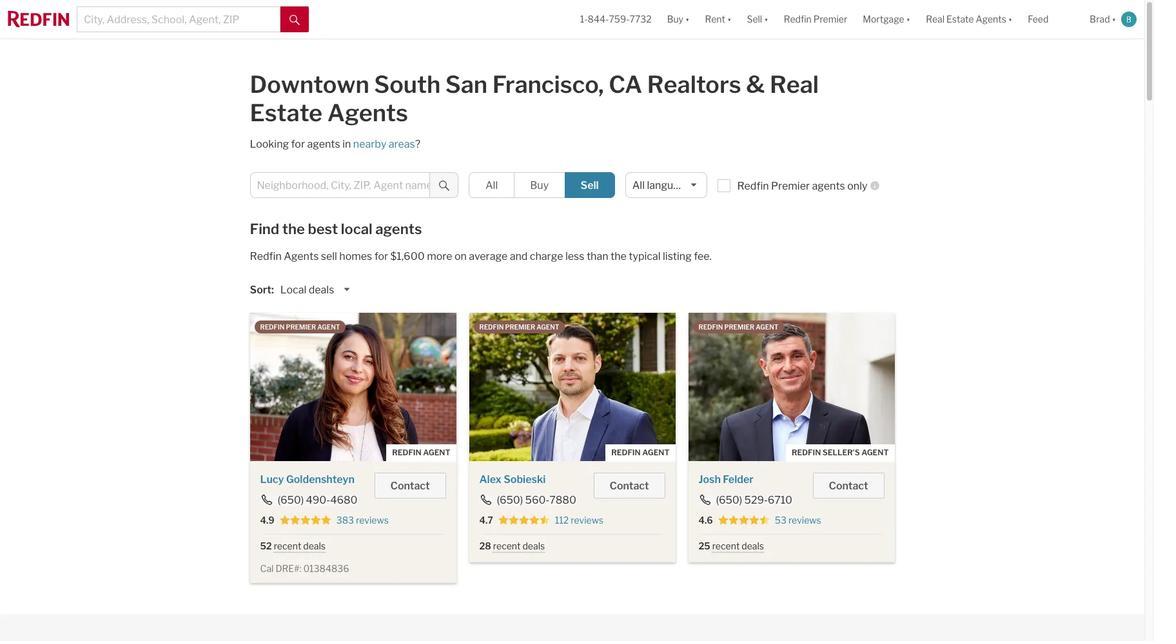 Task type: locate. For each thing, give the bounding box(es) containing it.
deals down rating 4.7 out of 5 'element'
[[523, 541, 545, 551]]

redfin for redfin premier agents only
[[737, 180, 769, 192]]

for right homes
[[375, 250, 388, 263]]

redfin premier agents only
[[737, 180, 868, 192]]

3 (650) from the left
[[716, 494, 743, 506]]

0 vertical spatial premier
[[814, 14, 848, 25]]

real right &
[[770, 70, 819, 99]]

deals down rating 4.6 out of 5 'element'
[[742, 541, 764, 551]]

agents
[[976, 14, 1007, 25], [327, 99, 408, 127], [284, 250, 319, 263]]

1 vertical spatial the
[[611, 250, 627, 263]]

1 horizontal spatial redfin premier agent
[[480, 323, 560, 331]]

▾ left "feed"
[[1009, 14, 1013, 25]]

recent for (650) 529-6710
[[713, 541, 740, 551]]

1 horizontal spatial agents
[[327, 99, 408, 127]]

nearby
[[353, 138, 387, 150]]

(650) up rating 4.9 out of 5 element
[[278, 494, 304, 506]]

2 horizontal spatial reviews
[[789, 515, 822, 526]]

0 horizontal spatial contact button
[[374, 473, 446, 499]]

2 horizontal spatial (650)
[[716, 494, 743, 506]]

2 redfin agent from the left
[[612, 448, 670, 457]]

buy right '7732'
[[667, 14, 684, 25]]

agent
[[317, 323, 340, 331], [537, 323, 560, 331], [756, 323, 779, 331], [423, 448, 451, 457], [643, 448, 670, 457], [862, 448, 889, 457]]

5 ▾ from the left
[[1009, 14, 1013, 25]]

looking for agents in nearby areas ?
[[250, 138, 421, 150]]

2 reviews from the left
[[571, 515, 604, 526]]

buy inside dropdown button
[[667, 14, 684, 25]]

1 horizontal spatial premier
[[505, 323, 535, 331]]

real estate agents ▾
[[926, 14, 1013, 25]]

agents left "feed"
[[976, 14, 1007, 25]]

2 (650) from the left
[[497, 494, 523, 506]]

submit search image
[[439, 180, 450, 191]]

3 redfin premier agent from the left
[[699, 323, 779, 331]]

all right submit search icon
[[486, 179, 498, 192]]

real inside downtown south san francisco, ca realtors & real estate agents
[[770, 70, 819, 99]]

buy for buy
[[530, 179, 549, 192]]

redfin agent for 7880
[[612, 448, 670, 457]]

redfin premier agent for sobieski
[[480, 323, 560, 331]]

redfin premier agent for goldenshteyn
[[260, 323, 340, 331]]

0 vertical spatial agents
[[976, 14, 1007, 25]]

estate
[[947, 14, 974, 25], [250, 99, 323, 127]]

$1,600
[[391, 250, 425, 263]]

photo of josh felder image
[[689, 313, 895, 461]]

?
[[415, 138, 421, 150]]

reviews
[[356, 515, 389, 526], [571, 515, 604, 526], [789, 515, 822, 526]]

goldenshteyn
[[286, 473, 355, 486]]

City, Address, School, Agent, ZIP search field
[[77, 6, 281, 32]]

find the best local agents
[[250, 221, 422, 237]]

real
[[926, 14, 945, 25], [770, 70, 819, 99]]

for right looking
[[291, 138, 305, 150]]

agents up "nearby"
[[327, 99, 408, 127]]

deals right local
[[309, 284, 334, 296]]

0 horizontal spatial contact
[[391, 480, 430, 492]]

option group
[[469, 172, 615, 198]]

1 horizontal spatial recent
[[493, 541, 521, 551]]

2 horizontal spatial redfin
[[784, 14, 812, 25]]

deals
[[309, 284, 334, 296], [303, 541, 326, 551], [523, 541, 545, 551], [742, 541, 764, 551]]

1 horizontal spatial reviews
[[571, 515, 604, 526]]

redfin
[[784, 14, 812, 25], [737, 180, 769, 192], [250, 250, 282, 263]]

1 horizontal spatial sell
[[747, 14, 763, 25]]

charge
[[530, 250, 563, 263]]

0 horizontal spatial buy
[[530, 179, 549, 192]]

buy right all radio
[[530, 179, 549, 192]]

premier
[[286, 323, 316, 331], [505, 323, 535, 331], [725, 323, 755, 331]]

Neighborhood, City, ZIP, Agent name search field
[[250, 172, 431, 198]]

0 horizontal spatial all
[[486, 179, 498, 192]]

2 premier from the left
[[505, 323, 535, 331]]

759-
[[609, 14, 630, 25]]

1 horizontal spatial premier
[[814, 14, 848, 25]]

▾ left rent
[[686, 14, 690, 25]]

sell inside option
[[581, 179, 599, 192]]

0 horizontal spatial redfin
[[250, 250, 282, 263]]

0 horizontal spatial redfin premier agent
[[260, 323, 340, 331]]

the right find
[[282, 221, 305, 237]]

redfin
[[260, 323, 285, 331], [480, 323, 504, 331], [699, 323, 723, 331], [392, 448, 422, 457], [612, 448, 641, 457], [792, 448, 821, 457]]

(650)
[[278, 494, 304, 506], [497, 494, 523, 506], [716, 494, 743, 506]]

premier for sobieski
[[505, 323, 535, 331]]

(650) 490-4680 button
[[260, 494, 358, 506]]

agents inside downtown south san francisco, ca realtors & real estate agents
[[327, 99, 408, 127]]

contact button for (650) 560-7880
[[594, 473, 665, 499]]

redfin agent for 4680
[[392, 448, 451, 457]]

6 ▾ from the left
[[1112, 14, 1117, 25]]

photo of lucy goldenshteyn image
[[250, 313, 456, 461]]

1 horizontal spatial redfin
[[737, 180, 769, 192]]

redfin premier button
[[776, 0, 855, 39]]

0 vertical spatial estate
[[947, 14, 974, 25]]

1 contact button from the left
[[374, 473, 446, 499]]

and
[[510, 250, 528, 263]]

Sell radio
[[565, 172, 615, 198]]

contact button for (650) 490-4680
[[374, 473, 446, 499]]

2 horizontal spatial premier
[[725, 323, 755, 331]]

3 recent from the left
[[713, 541, 740, 551]]

agents left "in"
[[307, 138, 340, 150]]

recent for (650) 490-4680
[[274, 541, 301, 551]]

reviews right the 112
[[571, 515, 604, 526]]

sell inside dropdown button
[[747, 14, 763, 25]]

2 horizontal spatial contact button
[[813, 473, 885, 499]]

1-844-759-7732
[[580, 14, 652, 25]]

3 reviews from the left
[[789, 515, 822, 526]]

contact button up '112 reviews'
[[594, 473, 665, 499]]

2 contact from the left
[[610, 480, 649, 492]]

1 horizontal spatial redfin agent
[[612, 448, 670, 457]]

recent for (650) 560-7880
[[493, 541, 521, 551]]

1 ▾ from the left
[[686, 14, 690, 25]]

in
[[343, 138, 351, 150]]

deals up cal dre#: 01384836
[[303, 541, 326, 551]]

josh felder
[[699, 473, 754, 486]]

7732
[[630, 14, 652, 25]]

1 horizontal spatial estate
[[947, 14, 974, 25]]

1 vertical spatial redfin
[[737, 180, 769, 192]]

recent right 52
[[274, 541, 301, 551]]

0 vertical spatial the
[[282, 221, 305, 237]]

1 vertical spatial agents
[[812, 180, 845, 192]]

1 redfin agent from the left
[[392, 448, 451, 457]]

2 horizontal spatial agents
[[976, 14, 1007, 25]]

sell right rent ▾
[[747, 14, 763, 25]]

1 vertical spatial buy
[[530, 179, 549, 192]]

3 contact from the left
[[829, 480, 869, 492]]

sell for sell ▾
[[747, 14, 763, 25]]

ca
[[609, 70, 643, 99]]

all for all languages
[[633, 179, 645, 192]]

recent
[[274, 541, 301, 551], [493, 541, 521, 551], [713, 541, 740, 551]]

2 ▾ from the left
[[728, 14, 732, 25]]

1 vertical spatial for
[[375, 250, 388, 263]]

buy inside option
[[530, 179, 549, 192]]

all for all
[[486, 179, 498, 192]]

the
[[282, 221, 305, 237], [611, 250, 627, 263]]

alex
[[480, 473, 502, 486]]

all languages
[[633, 179, 697, 192]]

sell right the buy option
[[581, 179, 599, 192]]

agents left only
[[812, 180, 845, 192]]

1 vertical spatial sell
[[581, 179, 599, 192]]

contact button up 383 reviews
[[374, 473, 446, 499]]

0 horizontal spatial sell
[[581, 179, 599, 192]]

real inside dropdown button
[[926, 14, 945, 25]]

mortgage ▾ button
[[855, 0, 919, 39]]

0 horizontal spatial reviews
[[356, 515, 389, 526]]

(650) down alex sobieski link
[[497, 494, 523, 506]]

1 vertical spatial agents
[[327, 99, 408, 127]]

nearby areas link
[[353, 138, 415, 150]]

0 horizontal spatial agents
[[307, 138, 340, 150]]

real right 'mortgage ▾' at the right of the page
[[926, 14, 945, 25]]

0 horizontal spatial estate
[[250, 99, 323, 127]]

0 vertical spatial agents
[[307, 138, 340, 150]]

cal dre#: 01384836
[[260, 563, 349, 574]]

1 reviews from the left
[[356, 515, 389, 526]]

2 all from the left
[[633, 179, 645, 192]]

reviews right 53
[[789, 515, 822, 526]]

brad ▾
[[1090, 14, 1117, 25]]

agents for premier
[[812, 180, 845, 192]]

(650) down josh felder link
[[716, 494, 743, 506]]

lucy goldenshteyn
[[260, 473, 355, 486]]

2 horizontal spatial redfin premier agent
[[699, 323, 779, 331]]

contact button down seller's
[[813, 473, 885, 499]]

2 horizontal spatial agents
[[812, 180, 845, 192]]

agents left sell
[[284, 250, 319, 263]]

premier
[[814, 14, 848, 25], [771, 180, 810, 192]]

▾ right rent ▾
[[764, 14, 769, 25]]

all inside radio
[[486, 179, 498, 192]]

redfin seller's agent
[[792, 448, 889, 457]]

redfin for redfin premier
[[784, 14, 812, 25]]

buy ▾ button
[[660, 0, 698, 39]]

0 horizontal spatial premier
[[771, 180, 810, 192]]

▾ right brad
[[1112, 14, 1117, 25]]

reviews right 383
[[356, 515, 389, 526]]

1 horizontal spatial real
[[926, 14, 945, 25]]

agents up $1,600
[[376, 221, 422, 237]]

0 vertical spatial sell
[[747, 14, 763, 25]]

▾ right 'mortgage'
[[907, 14, 911, 25]]

▾ right rent
[[728, 14, 732, 25]]

▾ for brad ▾
[[1112, 14, 1117, 25]]

1 all from the left
[[486, 179, 498, 192]]

downtown
[[250, 70, 369, 99]]

agents for for
[[307, 138, 340, 150]]

0 vertical spatial redfin
[[784, 14, 812, 25]]

▾
[[686, 14, 690, 25], [728, 14, 732, 25], [764, 14, 769, 25], [907, 14, 911, 25], [1009, 14, 1013, 25], [1112, 14, 1117, 25]]

the right than
[[611, 250, 627, 263]]

all left languages
[[633, 179, 645, 192]]

1 premier from the left
[[286, 323, 316, 331]]

fee.
[[694, 250, 712, 263]]

recent right 25
[[713, 541, 740, 551]]

local
[[280, 284, 307, 296]]

sell
[[747, 14, 763, 25], [581, 179, 599, 192]]

premier for redfin premier
[[814, 14, 848, 25]]

contact button
[[374, 473, 446, 499], [594, 473, 665, 499], [813, 473, 885, 499]]

2 vertical spatial agents
[[284, 250, 319, 263]]

1-
[[580, 14, 588, 25]]

0 horizontal spatial agents
[[284, 250, 319, 263]]

alex sobieski
[[480, 473, 546, 486]]

buy ▾
[[667, 14, 690, 25]]

1 horizontal spatial (650)
[[497, 494, 523, 506]]

1 horizontal spatial buy
[[667, 14, 684, 25]]

option group containing all
[[469, 172, 615, 198]]

1 vertical spatial estate
[[250, 99, 323, 127]]

submit search image
[[290, 15, 300, 25]]

2 recent from the left
[[493, 541, 521, 551]]

realtors
[[647, 70, 741, 99]]

for
[[291, 138, 305, 150], [375, 250, 388, 263]]

redfin inside button
[[784, 14, 812, 25]]

1 (650) from the left
[[278, 494, 304, 506]]

buy for buy ▾
[[667, 14, 684, 25]]

contact for (650) 560-7880
[[610, 480, 649, 492]]

premier for redfin premier agents only
[[771, 180, 810, 192]]

0 horizontal spatial (650)
[[278, 494, 304, 506]]

listing
[[663, 250, 692, 263]]

53
[[775, 515, 787, 526]]

2 redfin premier agent from the left
[[480, 323, 560, 331]]

(650) 490-4680
[[278, 494, 358, 506]]

1 horizontal spatial contact button
[[594, 473, 665, 499]]

0 horizontal spatial for
[[291, 138, 305, 150]]

typical
[[629, 250, 661, 263]]

reviews for 7880
[[571, 515, 604, 526]]

1 horizontal spatial agents
[[376, 221, 422, 237]]

contact button for (650) 529-6710
[[813, 473, 885, 499]]

0 vertical spatial buy
[[667, 14, 684, 25]]

1 redfin premier agent from the left
[[260, 323, 340, 331]]

recent right '28'
[[493, 541, 521, 551]]

2 horizontal spatial contact
[[829, 480, 869, 492]]

1-844-759-7732 link
[[580, 14, 652, 25]]

sell ▾ button
[[739, 0, 776, 39]]

0 horizontal spatial premier
[[286, 323, 316, 331]]

0 horizontal spatial real
[[770, 70, 819, 99]]

1 recent from the left
[[274, 541, 301, 551]]

0 vertical spatial for
[[291, 138, 305, 150]]

2 horizontal spatial recent
[[713, 541, 740, 551]]

2 vertical spatial redfin
[[250, 250, 282, 263]]

buy ▾ button
[[667, 0, 690, 39]]

1 horizontal spatial contact
[[610, 480, 649, 492]]

premier for goldenshteyn
[[286, 323, 316, 331]]

rent ▾ button
[[698, 0, 739, 39]]

(650) 560-7880
[[497, 494, 577, 506]]

buy
[[667, 14, 684, 25], [530, 179, 549, 192]]

3 ▾ from the left
[[764, 14, 769, 25]]

All radio
[[469, 172, 515, 198]]

1 horizontal spatial all
[[633, 179, 645, 192]]

south
[[374, 70, 441, 99]]

reviews for 6710
[[789, 515, 822, 526]]

sell for sell
[[581, 179, 599, 192]]

3 premier from the left
[[725, 323, 755, 331]]

2 contact button from the left
[[594, 473, 665, 499]]

2 vertical spatial agents
[[376, 221, 422, 237]]

52 recent deals
[[260, 541, 326, 551]]

0 horizontal spatial recent
[[274, 541, 301, 551]]

rent
[[705, 14, 726, 25]]

1 vertical spatial real
[[770, 70, 819, 99]]

3 contact button from the left
[[813, 473, 885, 499]]

0 vertical spatial real
[[926, 14, 945, 25]]

only
[[848, 180, 868, 192]]

premier inside button
[[814, 14, 848, 25]]

sell ▾
[[747, 14, 769, 25]]

1 vertical spatial premier
[[771, 180, 810, 192]]

4 ▾ from the left
[[907, 14, 911, 25]]

0 horizontal spatial redfin agent
[[392, 448, 451, 457]]

1 contact from the left
[[391, 480, 430, 492]]



Task type: vqa. For each thing, say whether or not it's contained in the screenshot.
Contact button related to (650) 560-7880
yes



Task type: describe. For each thing, give the bounding box(es) containing it.
sell
[[321, 250, 337, 263]]

local deals
[[280, 284, 334, 296]]

rent ▾
[[705, 14, 732, 25]]

383 reviews
[[337, 515, 389, 526]]

reviews for 4680
[[356, 515, 389, 526]]

Buy radio
[[514, 172, 565, 198]]

seller's
[[823, 448, 860, 457]]

francisco,
[[493, 70, 604, 99]]

(650) 529-6710
[[716, 494, 793, 506]]

53 reviews
[[775, 515, 822, 526]]

(650) for (650) 490-4680
[[278, 494, 304, 506]]

112 reviews
[[555, 515, 604, 526]]

52
[[260, 541, 272, 551]]

25 recent deals
[[699, 541, 764, 551]]

25
[[699, 541, 711, 551]]

than
[[587, 250, 609, 263]]

alex sobieski link
[[480, 473, 546, 486]]

rating 4.6 out of 5 element
[[718, 515, 770, 526]]

more
[[427, 250, 452, 263]]

0 horizontal spatial the
[[282, 221, 305, 237]]

josh
[[699, 473, 721, 486]]

▾ for rent ▾
[[728, 14, 732, 25]]

cal
[[260, 563, 274, 574]]

mortgage ▾
[[863, 14, 911, 25]]

josh felder link
[[699, 473, 754, 486]]

(650) 529-6710 button
[[699, 494, 793, 506]]

feed button
[[1021, 0, 1083, 39]]

areas
[[389, 138, 415, 150]]

112
[[555, 515, 569, 526]]

560-
[[525, 494, 550, 506]]

felder
[[723, 473, 754, 486]]

contact for (650) 529-6710
[[829, 480, 869, 492]]

redfin agents sell homes for $1,600 more on average and charge less than the typical listing fee.
[[250, 250, 712, 263]]

(650) for (650) 529-6710
[[716, 494, 743, 506]]

01384836
[[303, 563, 349, 574]]

find
[[250, 221, 279, 237]]

looking
[[250, 138, 289, 150]]

sell ▾ button
[[747, 0, 769, 39]]

1 horizontal spatial for
[[375, 250, 388, 263]]

less
[[566, 250, 585, 263]]

▾ for buy ▾
[[686, 14, 690, 25]]

premier for felder
[[725, 323, 755, 331]]

local
[[341, 221, 373, 237]]

(650) for (650) 560-7880
[[497, 494, 523, 506]]

photo of alex sobieski image
[[469, 313, 676, 461]]

redfin for redfin agents sell homes for $1,600 more on average and charge less than the typical listing fee.
[[250, 250, 282, 263]]

user photo image
[[1122, 12, 1137, 27]]

best
[[308, 221, 338, 237]]

real estate agents ▾ button
[[919, 0, 1021, 39]]

contact for (650) 490-4680
[[391, 480, 430, 492]]

1 horizontal spatial the
[[611, 250, 627, 263]]

4.7
[[480, 515, 493, 526]]

agents inside dropdown button
[[976, 14, 1007, 25]]

estate inside dropdown button
[[947, 14, 974, 25]]

redfin premier agent for felder
[[699, 323, 779, 331]]

4680
[[330, 494, 358, 506]]

on
[[455, 250, 467, 263]]

383
[[337, 515, 354, 526]]

mortgage ▾ button
[[863, 0, 911, 39]]

rating 4.7 out of 5 element
[[498, 515, 550, 526]]

real estate agents ▾ link
[[926, 0, 1013, 39]]

28
[[480, 541, 491, 551]]

7880
[[550, 494, 577, 506]]

feed
[[1028, 14, 1049, 25]]

languages
[[647, 179, 697, 192]]

downtown south san francisco, ca realtors & real estate agents
[[250, 70, 819, 127]]

sobieski
[[504, 473, 546, 486]]

redfin premier
[[784, 14, 848, 25]]

deals for alex sobieski
[[523, 541, 545, 551]]

homes
[[340, 250, 372, 263]]

estate inside downtown south san francisco, ca realtors & real estate agents
[[250, 99, 323, 127]]

(650) 560-7880 button
[[480, 494, 577, 506]]

▾ for sell ▾
[[764, 14, 769, 25]]

490-
[[306, 494, 330, 506]]

rating 4.9 out of 5 element
[[280, 515, 331, 526]]

4.9
[[260, 515, 275, 526]]

▾ for mortgage ▾
[[907, 14, 911, 25]]

4.6
[[699, 515, 713, 526]]

rent ▾ button
[[705, 0, 732, 39]]

deals for josh felder
[[742, 541, 764, 551]]

6710
[[768, 494, 793, 506]]

dre#:
[[276, 563, 302, 574]]

sort:
[[250, 284, 274, 296]]

lucy goldenshteyn link
[[260, 473, 355, 486]]

28 recent deals
[[480, 541, 545, 551]]

529-
[[745, 494, 768, 506]]

deals for lucy goldenshteyn
[[303, 541, 326, 551]]

average
[[469, 250, 508, 263]]

brad
[[1090, 14, 1110, 25]]



